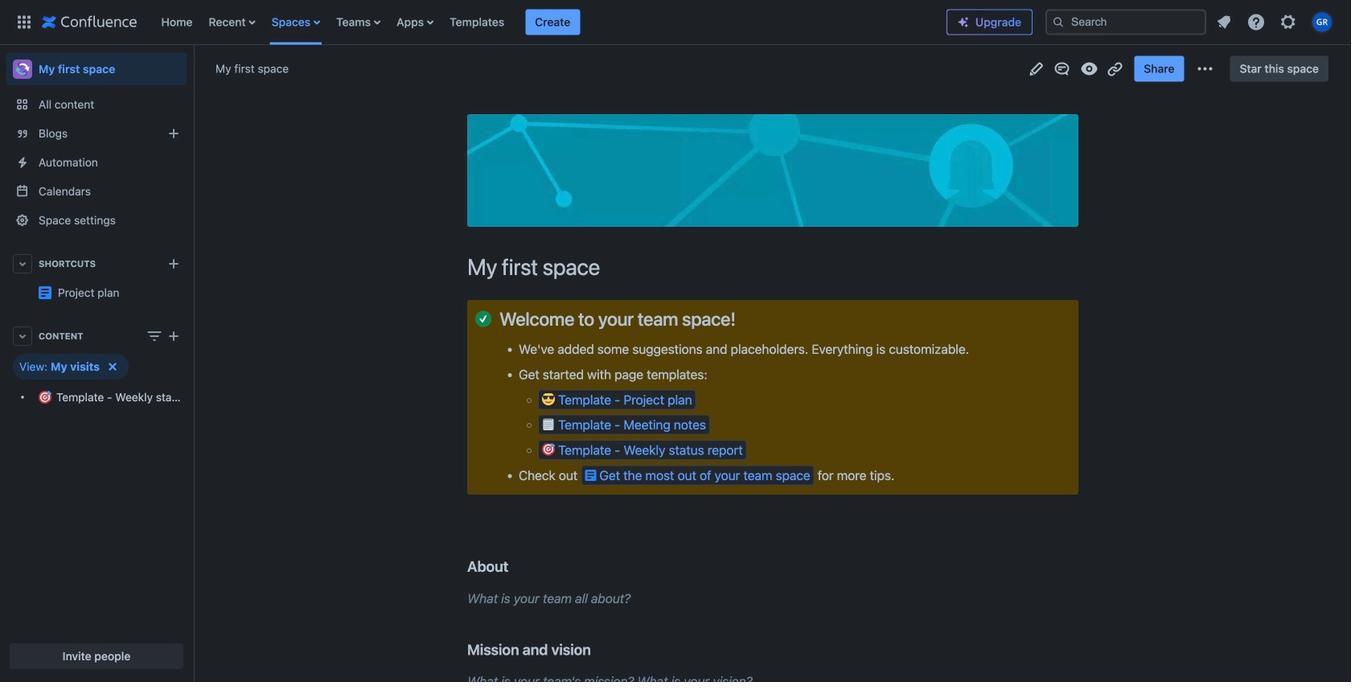 Task type: vqa. For each thing, say whether or not it's contained in the screenshot.
template - project plan 'IMAGE'
yes



Task type: describe. For each thing, give the bounding box(es) containing it.
list for the premium icon
[[1210, 8, 1342, 37]]

copy link image
[[1106, 59, 1125, 78]]

stop watching image
[[1080, 59, 1100, 78]]

:sunglasses: image
[[542, 393, 555, 405]]

notification icon image
[[1215, 12, 1234, 32]]

copy image
[[507, 557, 527, 576]]

search image
[[1053, 16, 1066, 29]]

:notepad_spiral: image
[[542, 418, 555, 431]]

:sunglasses: image
[[542, 393, 555, 405]]

premium image
[[958, 16, 971, 29]]

global element
[[10, 0, 947, 45]]

1 vertical spatial copy image
[[590, 640, 609, 659]]

:check_mark: image
[[476, 311, 492, 327]]

create a blog image
[[164, 124, 183, 143]]

Search field
[[1046, 9, 1207, 35]]

:notepad_spiral: image
[[542, 418, 555, 431]]

help icon image
[[1247, 12, 1267, 32]]

get the most out of your team space image
[[585, 469, 597, 482]]



Task type: locate. For each thing, give the bounding box(es) containing it.
:dart: image
[[542, 443, 555, 456], [542, 443, 555, 456]]

0 vertical spatial copy image
[[735, 309, 754, 328]]

template - project plan image
[[39, 286, 52, 299]]

edit this page image
[[1027, 59, 1046, 78]]

more actions image
[[1196, 59, 1216, 78]]

add shortcut image
[[164, 254, 183, 274]]

:dart: image
[[39, 391, 52, 404], [39, 391, 52, 404]]

banner
[[0, 0, 1352, 45]]

list item inside global element
[[526, 9, 580, 35]]

None search field
[[1046, 9, 1207, 35]]

settings icon image
[[1280, 12, 1299, 32]]

confluence image
[[42, 12, 137, 32], [42, 12, 137, 32]]

change view image
[[145, 327, 164, 346]]

space element
[[0, 45, 193, 682]]

region
[[6, 354, 187, 412]]

list
[[153, 0, 947, 45], [1210, 8, 1342, 37]]

0 horizontal spatial copy image
[[590, 640, 609, 659]]

0 horizontal spatial list
[[153, 0, 947, 45]]

region inside space element
[[6, 354, 187, 412]]

collapse sidebar image
[[175, 53, 211, 85]]

1 horizontal spatial list
[[1210, 8, 1342, 37]]

1 horizontal spatial copy image
[[735, 309, 754, 328]]

create a page image
[[164, 327, 183, 346]]

appswitcher icon image
[[14, 12, 34, 32]]

clear view image
[[103, 357, 122, 377]]

list item
[[526, 9, 580, 35]]

list for the appswitcher icon
[[153, 0, 947, 45]]

copy image
[[735, 309, 754, 328], [590, 640, 609, 659]]



